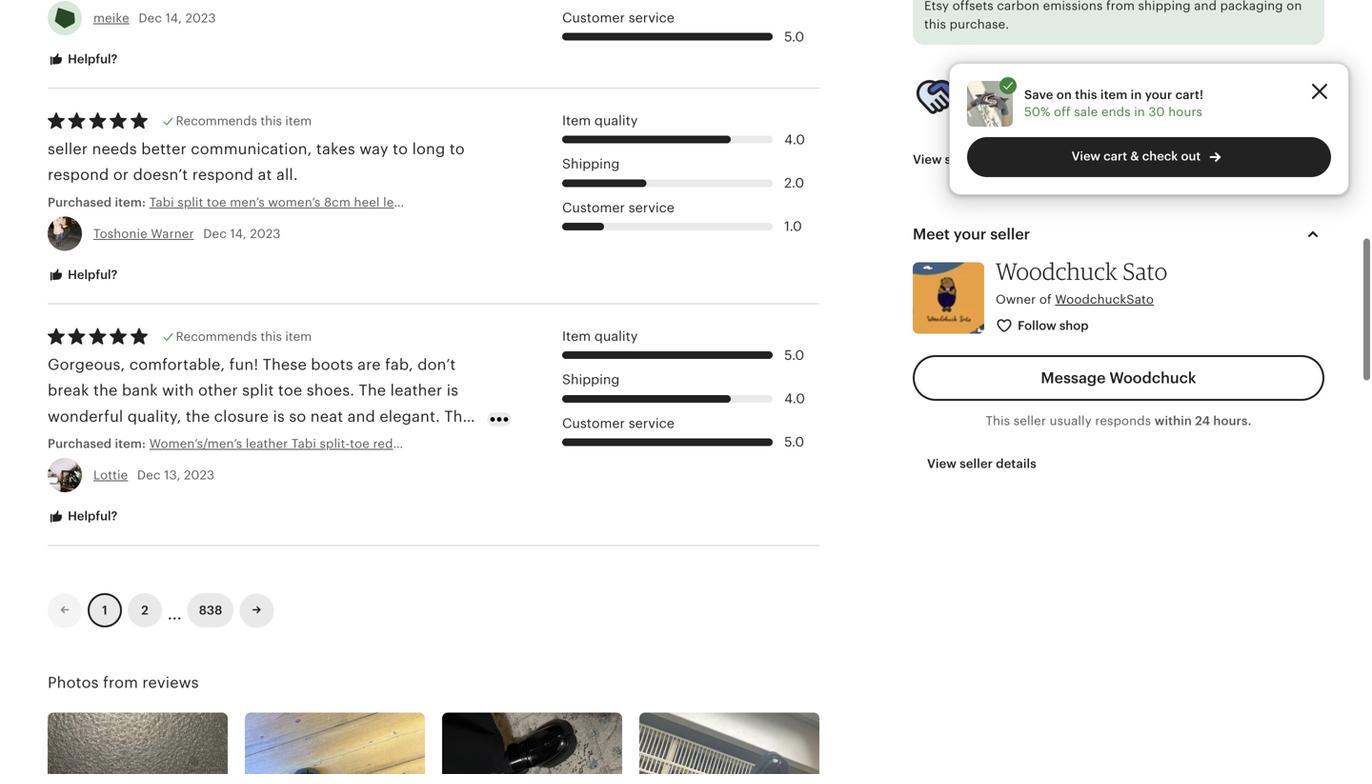 Task type: locate. For each thing, give the bounding box(es) containing it.
boots down long
[[429, 195, 463, 210]]

with left 3cm
[[434, 437, 460, 451]]

2 vertical spatial helpful?
[[65, 510, 118, 524]]

4.0
[[785, 132, 805, 147], [785, 392, 805, 407]]

shipping
[[1139, 0, 1191, 13]]

item quality for 4.0
[[562, 114, 638, 128]]

view
[[1072, 149, 1101, 163], [928, 457, 957, 472]]

split-
[[320, 437, 350, 451]]

2 4.0 from the top
[[785, 392, 805, 407]]

seller up owner
[[991, 226, 1031, 243]]

helpful? button down meike link
[[33, 42, 132, 77]]

0 vertical spatial helpful?
[[65, 52, 118, 66]]

0 horizontal spatial and
[[297, 434, 324, 451]]

2 customer service from the top
[[562, 200, 675, 215]]

recommends this item up the fun!
[[176, 330, 312, 344]]

dec left 13,
[[137, 469, 161, 483]]

1 vertical spatial recommends
[[176, 330, 257, 344]]

14,
[[165, 11, 182, 25], [230, 227, 247, 241]]

1 vertical spatial 4.0
[[785, 392, 805, 407]]

0 vertical spatial item
[[1101, 88, 1128, 102]]

women's/men's
[[149, 437, 242, 451]]

0 horizontal spatial the
[[93, 382, 118, 400]]

1 vertical spatial dec
[[203, 227, 227, 241]]

0 horizontal spatial respond
[[48, 166, 109, 184]]

item for 4.0
[[285, 114, 312, 128]]

from
[[1107, 0, 1135, 13], [103, 675, 138, 692]]

woodchuck up within
[[1110, 370, 1197, 387]]

2 recommends from the top
[[176, 330, 257, 344]]

and down so
[[297, 434, 324, 451]]

2 vertical spatial item
[[285, 330, 312, 344]]

1 item quality from the top
[[562, 114, 638, 128]]

item up ends
[[1101, 88, 1128, 102]]

helpful? down meike link
[[65, 52, 118, 66]]

1 quality from the top
[[595, 114, 638, 128]]

2 vertical spatial customer service
[[562, 416, 675, 431]]

2 helpful? from the top
[[65, 268, 118, 282]]

this up "sale"
[[1075, 88, 1098, 102]]

woodchuck inside woodchuck sato owner of woodchucksato
[[996, 257, 1118, 285]]

usually
[[1050, 414, 1092, 429]]

item: for 1.0
[[115, 195, 146, 210]]

heel right 3cm
[[494, 437, 520, 451]]

1 item from the top
[[562, 114, 591, 128]]

0 vertical spatial recommends this item
[[176, 114, 312, 128]]

0 vertical spatial woodchuck
[[996, 257, 1118, 285]]

0 vertical spatial customer
[[562, 10, 625, 25]]

meike dec 14, 2023
[[93, 11, 216, 25]]

1 5.0 from the top
[[785, 29, 805, 44]]

2 5.0 from the top
[[785, 348, 805, 363]]

on up order,
[[1236, 75, 1251, 89]]

with down comfortable,
[[162, 382, 194, 400]]

1 vertical spatial is
[[273, 408, 285, 425]]

2 purchased from the top
[[48, 437, 112, 451]]

2 item from the top
[[562, 329, 591, 344]]

0 horizontal spatial eu35-
[[467, 195, 503, 210]]

quality for 5.0
[[595, 329, 638, 344]]

meet your seller
[[913, 226, 1031, 243]]

seller needs better communication, takes way to long to respond or doesn't respond at all.
[[48, 141, 465, 184]]

this seller usually responds within 24 hours.
[[986, 414, 1252, 429]]

2023 right 13,
[[184, 469, 215, 483]]

heel
[[354, 195, 380, 210], [494, 437, 520, 451]]

2 to from the left
[[450, 141, 465, 158]]

0 vertical spatial 14,
[[165, 11, 182, 25]]

this up "these" in the left of the page
[[261, 330, 282, 344]]

your down the knowing
[[970, 110, 997, 124]]

photos from reviews
[[48, 675, 199, 692]]

2 vertical spatial customer
[[562, 416, 625, 431]]

recommends this item for 4.0
[[176, 114, 312, 128]]

2 horizontal spatial etsy
[[1255, 75, 1280, 89]]

purchased up toshonie
[[48, 195, 112, 210]]

0 vertical spatial item
[[562, 114, 591, 128]]

on right packaging
[[1287, 0, 1303, 13]]

this left purchase.
[[925, 17, 947, 31]]

2 recommends this item from the top
[[176, 330, 312, 344]]

0 vertical spatial service
[[629, 10, 675, 25]]

1 vertical spatial split
[[242, 382, 274, 400]]

1 4.0 from the top
[[785, 132, 805, 147]]

1 horizontal spatial eu35-
[[565, 437, 601, 451]]

0 vertical spatial item:
[[115, 195, 146, 210]]

purchase
[[999, 75, 1055, 89]]

2023 right "meike"
[[185, 11, 216, 25]]

meet your seller button
[[896, 211, 1342, 257]]

all
[[1053, 110, 1067, 124]]

2 vertical spatial boots
[[397, 437, 431, 451]]

0 vertical spatial dec
[[139, 11, 162, 25]]

0 vertical spatial eu35-
[[467, 195, 503, 210]]

the
[[93, 382, 118, 400], [186, 408, 210, 425]]

item: down quality,
[[115, 437, 146, 451]]

leather
[[383, 195, 426, 210], [390, 382, 443, 400], [246, 437, 288, 451]]

recommends for 5.0
[[176, 330, 257, 344]]

1 horizontal spatial is
[[447, 382, 459, 400]]

this
[[925, 17, 947, 31], [1075, 88, 1098, 102], [261, 114, 282, 128], [261, 330, 282, 344]]

seller inside seller needs better communication, takes way to long to respond or doesn't respond at all.
[[48, 141, 88, 158]]

view left cart
[[1072, 149, 1101, 163]]

women's
[[268, 195, 321, 210]]

men's
[[230, 195, 265, 210]]

1 vertical spatial 5.0
[[785, 348, 805, 363]]

item: down or at the top left of the page
[[115, 195, 146, 210]]

customer service for 5.0
[[562, 416, 675, 431]]

protection:
[[1058, 75, 1125, 89]]

red
[[373, 437, 393, 451]]

0 horizontal spatial split
[[178, 195, 203, 210]]

1 customer from the top
[[562, 10, 625, 25]]

0 horizontal spatial on
[[1057, 88, 1072, 102]]

item
[[1101, 88, 1128, 102], [285, 114, 312, 128], [285, 330, 312, 344]]

1 vertical spatial from
[[103, 675, 138, 692]]

2 quality from the top
[[595, 329, 638, 344]]

1 vertical spatial your
[[970, 110, 997, 124]]

1 item: from the top
[[115, 195, 146, 210]]

item up "these" in the left of the page
[[285, 330, 312, 344]]

boots up shoes.
[[311, 356, 353, 374]]

check
[[1143, 149, 1179, 163]]

14, right "meike"
[[165, 11, 182, 25]]

customer for 5.0
[[562, 416, 625, 431]]

dec
[[139, 11, 162, 25], [203, 227, 227, 241], [137, 469, 161, 483]]

goes
[[1104, 92, 1133, 106]]

with down quality,
[[128, 434, 160, 451]]

dec right warner
[[203, 227, 227, 241]]

etsy up the knowing
[[970, 75, 996, 89]]

0 vertical spatial quality
[[595, 114, 638, 128]]

…
[[168, 597, 182, 625]]

1 horizontal spatial on
[[1236, 75, 1251, 89]]

neat
[[311, 408, 343, 425]]

respond left or at the top left of the page
[[48, 166, 109, 184]]

1 vertical spatial recommends this item
[[176, 330, 312, 344]]

1 horizontal spatial to
[[450, 141, 465, 158]]

from left shipping at right
[[1107, 0, 1135, 13]]

0 vertical spatial recommends
[[176, 114, 257, 128]]

1 vertical spatial boots
[[311, 356, 353, 374]]

your inside shop confidently on etsy knowing if something goes wrong with an order, we've got your back for all eligible purchases —
[[970, 110, 997, 124]]

boots
[[429, 195, 463, 210], [311, 356, 353, 374], [397, 437, 431, 451]]

0 horizontal spatial view
[[928, 457, 957, 472]]

item up communication,
[[285, 114, 312, 128]]

toe down "these" in the left of the page
[[278, 382, 303, 400]]

1 horizontal spatial view
[[1072, 149, 1101, 163]]

0 vertical spatial item quality
[[562, 114, 638, 128]]

lottie link
[[93, 469, 128, 483]]

view for view seller details
[[928, 457, 957, 472]]

view left details
[[928, 457, 957, 472]]

1 vertical spatial purchased
[[48, 437, 112, 451]]

1.0
[[785, 219, 802, 234]]

0 vertical spatial view
[[1072, 149, 1101, 163]]

1 vertical spatial shipping
[[562, 373, 620, 388]]

2 vertical spatial dec
[[137, 469, 161, 483]]

your
[[1146, 88, 1173, 102], [970, 110, 997, 124], [954, 226, 987, 243]]

purchases
[[1119, 110, 1181, 124]]

3 service from the top
[[629, 416, 675, 431]]

2 item quality from the top
[[562, 329, 638, 344]]

1 vertical spatial item
[[285, 114, 312, 128]]

purchased for 5.0
[[48, 437, 112, 451]]

13,
[[164, 469, 181, 483]]

with up —
[[1179, 92, 1205, 106]]

1 horizontal spatial tabi
[[292, 437, 316, 451]]

is left so
[[273, 408, 285, 425]]

toshonie
[[93, 227, 148, 241]]

toe
[[207, 195, 227, 210], [278, 382, 303, 400], [329, 434, 353, 451], [350, 437, 370, 451]]

the
[[359, 382, 386, 400]]

respond
[[48, 166, 109, 184], [192, 166, 254, 184]]

2 shipping from the top
[[562, 373, 620, 388]]

helpful?
[[65, 52, 118, 66], [65, 268, 118, 282], [65, 510, 118, 524]]

quality for 4.0
[[595, 114, 638, 128]]

doesn't
[[133, 166, 188, 184]]

2023 for lottie dec 13, 2023
[[184, 469, 215, 483]]

recommends up the fun!
[[176, 330, 257, 344]]

1 purchased from the top
[[48, 195, 112, 210]]

2 horizontal spatial on
[[1287, 0, 1303, 13]]

from right photos
[[103, 675, 138, 692]]

recommends this item up communication,
[[176, 114, 312, 128]]

0 horizontal spatial to
[[393, 141, 408, 158]]

1 vertical spatial leather
[[390, 382, 443, 400]]

etsy up we've
[[1255, 75, 1280, 89]]

better
[[141, 141, 187, 158]]

women's/men's leather tabi split-toe red boots with 3cm heel height eu35-48 link
[[149, 436, 617, 453]]

1 vertical spatial helpful? button
[[33, 258, 132, 293]]

recommends this item
[[176, 114, 312, 128], [176, 330, 312, 344]]

your inside meet your seller dropdown button
[[954, 226, 987, 243]]

0 vertical spatial helpful? button
[[33, 42, 132, 77]]

packaging
[[1221, 0, 1284, 13]]

0 horizontal spatial is
[[273, 408, 285, 425]]

1 shipping from the top
[[562, 157, 620, 172]]

leather down closure
[[246, 437, 288, 451]]

this
[[986, 414, 1011, 429]]

1 horizontal spatial the
[[186, 408, 210, 425]]

recommends up communication,
[[176, 114, 257, 128]]

0 vertical spatial your
[[1146, 88, 1173, 102]]

3 customer service from the top
[[562, 416, 675, 431]]

1 vertical spatial item quality
[[562, 329, 638, 344]]

heel right 8cm
[[354, 195, 380, 210]]

item quality for 5.0
[[562, 329, 638, 344]]

item quality
[[562, 114, 638, 128], [562, 329, 638, 344]]

1 recommends from the top
[[176, 114, 257, 128]]

0 vertical spatial 4.0
[[785, 132, 805, 147]]

0 vertical spatial tabi
[[149, 195, 174, 210]]

boots down elegant. at the bottom
[[397, 437, 431, 451]]

details
[[996, 457, 1037, 472]]

fun!
[[229, 356, 259, 374]]

1 vertical spatial and
[[348, 408, 376, 425]]

1 horizontal spatial from
[[1107, 0, 1135, 13]]

to right way
[[393, 141, 408, 158]]

1 service from the top
[[629, 10, 675, 25]]

tabi down doesn't
[[149, 195, 174, 210]]

your up 30
[[1146, 88, 1173, 102]]

service for 5.0
[[629, 416, 675, 431]]

0 vertical spatial from
[[1107, 0, 1135, 13]]

cart!
[[1176, 88, 1204, 102]]

view cart & check out link
[[968, 137, 1332, 177]]

woodchuck sato image
[[913, 262, 985, 334]]

customer for 4.0
[[562, 200, 625, 215]]

leather down long
[[383, 195, 426, 210]]

leather inside gorgeous, comfortable, fun! these boots are fab, don't break the bank with other split toe shoes. the leather is wonderful quality, the closure is so neat and elegant. they also come with some sole savers and toe socks!
[[390, 382, 443, 400]]

dec for dec 14, 2023
[[139, 11, 162, 25]]

2 service from the top
[[629, 200, 675, 215]]

2 item: from the top
[[115, 437, 146, 451]]

takes
[[316, 141, 355, 158]]

1 horizontal spatial 14,
[[230, 227, 247, 241]]

seller left needs
[[48, 141, 88, 158]]

boots inside gorgeous, comfortable, fun! these boots are fab, don't break the bank with other split toe shoes. the leather is wonderful quality, the closure is so neat and elegant. they also come with some sole savers and toe socks!
[[311, 356, 353, 374]]

is up they
[[447, 382, 459, 400]]

respond up the men's
[[192, 166, 254, 184]]

1 horizontal spatial respond
[[192, 166, 254, 184]]

2 vertical spatial helpful? button
[[33, 500, 132, 535]]

0 vertical spatial customer service
[[562, 10, 675, 25]]

the up women's/men's
[[186, 408, 210, 425]]

woodchuck
[[996, 257, 1118, 285], [1110, 370, 1197, 387]]

3 customer from the top
[[562, 416, 625, 431]]

recommends
[[176, 114, 257, 128], [176, 330, 257, 344]]

split down the fun!
[[242, 382, 274, 400]]

2 customer from the top
[[562, 200, 625, 215]]

message woodchuck
[[1041, 370, 1197, 387]]

2023 for meike dec 14, 2023
[[185, 11, 216, 25]]

follow shop button
[[982, 309, 1105, 344]]

0 vertical spatial and
[[1195, 0, 1217, 13]]

we've
[[1265, 92, 1299, 106]]

order,
[[1226, 92, 1262, 106]]

and down the
[[348, 408, 376, 425]]

1 horizontal spatial etsy
[[970, 75, 996, 89]]

helpful? down toshonie
[[65, 268, 118, 282]]

0 vertical spatial heel
[[354, 195, 380, 210]]

split
[[178, 195, 203, 210], [242, 382, 274, 400]]

2023 down purchased item: tabi split toe men's women's 8cm heel leather boots eu35-47
[[250, 227, 281, 241]]

leather up elegant. at the bottom
[[390, 382, 443, 400]]

dec right "meike"
[[139, 11, 162, 25]]

eu35-
[[467, 195, 503, 210], [565, 437, 601, 451]]

2 link
[[128, 594, 162, 629]]

is
[[447, 382, 459, 400], [273, 408, 285, 425]]

in
[[1131, 88, 1142, 102], [1135, 105, 1146, 119]]

purchased down wonderful
[[48, 437, 112, 451]]

to right long
[[450, 141, 465, 158]]

warner
[[151, 227, 194, 241]]

split up toshonie warner dec 14, 2023
[[178, 195, 203, 210]]

your right meet
[[954, 226, 987, 243]]

2 vertical spatial service
[[629, 416, 675, 431]]

on inside save on this item in your cart! 50% off sale ends in 30 hours
[[1057, 88, 1072, 102]]

1 vertical spatial customer
[[562, 200, 625, 215]]

on
[[1287, 0, 1303, 13], [1236, 75, 1251, 89], [1057, 88, 1072, 102]]

0 horizontal spatial tabi
[[149, 195, 174, 210]]

helpful? button
[[33, 42, 132, 77], [33, 258, 132, 293], [33, 500, 132, 535]]

helpful? down lottie link
[[65, 510, 118, 524]]

seller right this on the right
[[1014, 414, 1047, 429]]

and right shipping at right
[[1195, 0, 1217, 13]]

1 vertical spatial item:
[[115, 437, 146, 451]]

0 horizontal spatial etsy
[[925, 0, 950, 13]]

—
[[1184, 110, 1195, 124]]

on up off
[[1057, 88, 1072, 102]]

2 helpful? button from the top
[[33, 258, 132, 293]]

view for view cart & check out
[[1072, 149, 1101, 163]]

14, down the men's
[[230, 227, 247, 241]]

helpful? button down toshonie
[[33, 258, 132, 293]]

toe left red
[[350, 437, 370, 451]]

woodchuck up the of
[[996, 257, 1118, 285]]

1 vertical spatial tabi
[[292, 437, 316, 451]]

1 link
[[88, 594, 122, 629]]

item:
[[115, 195, 146, 210], [115, 437, 146, 451]]

etsy left offsets
[[925, 0, 950, 13]]

3 helpful? from the top
[[65, 510, 118, 524]]

0 vertical spatial 5.0
[[785, 29, 805, 44]]

helpful? button for 5.0
[[33, 500, 132, 535]]

of
[[1040, 293, 1052, 307]]

the down gorgeous,
[[93, 382, 118, 400]]

etsy inside etsy offsets carbon emissions from shipping and packaging on this purchase.
[[925, 0, 950, 13]]

helpful? button down lottie
[[33, 500, 132, 535]]

2 vertical spatial your
[[954, 226, 987, 243]]

1 vertical spatial customer service
[[562, 200, 675, 215]]

1 horizontal spatial split
[[242, 382, 274, 400]]

2 horizontal spatial and
[[1195, 0, 1217, 13]]

some
[[164, 434, 204, 451]]

1 vertical spatial view
[[928, 457, 957, 472]]

this inside save on this item in your cart! 50% off sale ends in 30 hours
[[1075, 88, 1098, 102]]

1 recommends this item from the top
[[176, 114, 312, 128]]

1 vertical spatial the
[[186, 408, 210, 425]]

view cart & check out
[[1072, 149, 1201, 163]]

0 vertical spatial shipping
[[562, 157, 620, 172]]

1 vertical spatial woodchuck
[[1110, 370, 1197, 387]]

split inside gorgeous, comfortable, fun! these boots are fab, don't break the bank with other split toe shoes. the leather is wonderful quality, the closure is so neat and elegant. they also come with some sole savers and toe socks!
[[242, 382, 274, 400]]

meet
[[913, 226, 950, 243]]

and
[[1195, 0, 1217, 13], [348, 408, 376, 425], [297, 434, 324, 451]]

tabi down so
[[292, 437, 316, 451]]

0 vertical spatial purchased
[[48, 195, 112, 210]]

1 vertical spatial 2023
[[250, 227, 281, 241]]

item for 4.0
[[562, 114, 591, 128]]

2023
[[185, 11, 216, 25], [250, 227, 281, 241], [184, 469, 215, 483]]

1 vertical spatial helpful?
[[65, 268, 118, 282]]

recommends for 4.0
[[176, 114, 257, 128]]

3 helpful? button from the top
[[33, 500, 132, 535]]



Task type: vqa. For each thing, say whether or not it's contained in the screenshot.
seller needs better communication, takes way to long to respond or doesn't respond at all.
yes



Task type: describe. For each thing, give the bounding box(es) containing it.
photos
[[48, 675, 99, 692]]

long
[[412, 141, 446, 158]]

back
[[1001, 110, 1030, 124]]

purchased for 1.0
[[48, 195, 112, 210]]

save
[[1025, 88, 1054, 102]]

other
[[198, 382, 238, 400]]

4.0 for shipping
[[785, 392, 805, 407]]

48
[[601, 437, 617, 451]]

1 helpful? button from the top
[[33, 42, 132, 77]]

meike link
[[93, 11, 129, 25]]

0 horizontal spatial 14,
[[165, 11, 182, 25]]

purchase.
[[950, 17, 1010, 31]]

0 vertical spatial split
[[178, 195, 203, 210]]

toshonie warner dec 14, 2023
[[93, 227, 281, 241]]

they
[[444, 408, 480, 425]]

item for 5.0
[[285, 330, 312, 344]]

0 horizontal spatial heel
[[354, 195, 380, 210]]

838
[[199, 604, 222, 618]]

0 horizontal spatial from
[[103, 675, 138, 692]]

etsy for etsy purchase protection:
[[970, 75, 996, 89]]

toe left the men's
[[207, 195, 227, 210]]

with inside shop confidently on etsy knowing if something goes wrong with an order, we've got your back for all eligible purchases —
[[1179, 92, 1205, 106]]

1 respond from the left
[[48, 166, 109, 184]]

socks!
[[357, 434, 404, 451]]

0 vertical spatial is
[[447, 382, 459, 400]]

toshonie warner link
[[93, 227, 194, 241]]

3 5.0 from the top
[[785, 435, 805, 450]]

offsets
[[953, 0, 994, 13]]

1 horizontal spatial and
[[348, 408, 376, 425]]

for
[[1033, 110, 1050, 124]]

eligible
[[1071, 110, 1115, 124]]

follow shop
[[1018, 319, 1089, 333]]

item: for 5.0
[[115, 437, 146, 451]]

within
[[1155, 414, 1193, 429]]

woodchuck sato owner of woodchucksato
[[996, 257, 1168, 307]]

knowing
[[970, 92, 1022, 106]]

sale
[[1075, 105, 1099, 119]]

so
[[289, 408, 306, 425]]

hours.
[[1214, 414, 1252, 429]]

0 vertical spatial the
[[93, 382, 118, 400]]

dec for dec 13, 2023
[[137, 469, 161, 483]]

are
[[358, 356, 381, 374]]

3cm
[[464, 437, 490, 451]]

2 vertical spatial leather
[[246, 437, 288, 451]]

toe down neat
[[329, 434, 353, 451]]

shipping for 4.0
[[562, 373, 620, 388]]

shop confidently on etsy knowing if something goes wrong with an order, we've got your back for all eligible purchases —
[[970, 75, 1323, 124]]

gorgeous, comfortable, fun! these boots are fab, don't break the bank with other split toe shoes. the leather is wonderful quality, the closure is so neat and elegant. they also come with some sole savers and toe socks!
[[48, 356, 480, 451]]

1 helpful? from the top
[[65, 52, 118, 66]]

shipping for 2.0
[[562, 157, 620, 172]]

purchased item: tabi split toe men's women's 8cm heel leather boots eu35-47
[[48, 195, 517, 210]]

off
[[1054, 105, 1071, 119]]

closure
[[214, 408, 269, 425]]

this inside etsy offsets carbon emissions from shipping and packaging on this purchase.
[[925, 17, 947, 31]]

on inside etsy offsets carbon emissions from shipping and packaging on this purchase.
[[1287, 0, 1303, 13]]

out
[[1182, 149, 1201, 163]]

cart
[[1104, 149, 1128, 163]]

0 vertical spatial leather
[[383, 195, 426, 210]]

comfortable,
[[129, 356, 225, 374]]

50%
[[1025, 105, 1051, 119]]

etsy offsets carbon emissions from shipping and packaging on this purchase.
[[925, 0, 1303, 31]]

1 to from the left
[[393, 141, 408, 158]]

meike
[[93, 11, 129, 25]]

responds
[[1096, 414, 1152, 429]]

shoes.
[[307, 382, 355, 400]]

helpful? button for 4.0
[[33, 258, 132, 293]]

and inside etsy offsets carbon emissions from shipping and packaging on this purchase.
[[1195, 0, 1217, 13]]

0 vertical spatial in
[[1131, 88, 1142, 102]]

1
[[102, 604, 107, 618]]

customer service for 4.0
[[562, 200, 675, 215]]

tabi split toe men's women's 8cm heel leather boots eu35-47 link
[[149, 194, 517, 211]]

owner
[[996, 293, 1036, 307]]

from inside etsy offsets carbon emissions from shipping and packaging on this purchase.
[[1107, 0, 1135, 13]]

an
[[1208, 92, 1223, 106]]

1 customer service from the top
[[562, 10, 675, 25]]

message
[[1041, 370, 1106, 387]]

hours
[[1169, 105, 1203, 119]]

elegant.
[[380, 408, 440, 425]]

helpful? for 5.0
[[65, 510, 118, 524]]

item for 5.0
[[562, 329, 591, 344]]

etsy for etsy offsets carbon emissions from shipping and packaging on this purchase.
[[925, 0, 950, 13]]

4.0 for item quality
[[785, 132, 805, 147]]

1 vertical spatial 14,
[[230, 227, 247, 241]]

seller left details
[[960, 457, 993, 472]]

your inside save on this item in your cart! 50% off sale ends in 30 hours
[[1146, 88, 1173, 102]]

etsy inside shop confidently on etsy knowing if something goes wrong with an order, we've got your back for all eligible purchases —
[[1255, 75, 1280, 89]]

got
[[1302, 92, 1323, 106]]

view seller details
[[928, 457, 1037, 472]]

confidently
[[1164, 75, 1232, 89]]

at
[[258, 166, 272, 184]]

service for 4.0
[[629, 200, 675, 215]]

30
[[1149, 105, 1166, 119]]

8cm
[[324, 195, 351, 210]]

lottie dec 13, 2023
[[93, 469, 215, 483]]

wrong
[[1137, 92, 1175, 106]]

recommends this item for 5.0
[[176, 330, 312, 344]]

or
[[113, 166, 129, 184]]

2 respond from the left
[[192, 166, 254, 184]]

height
[[523, 437, 562, 451]]

emissions
[[1043, 0, 1103, 13]]

way
[[360, 141, 389, 158]]

if
[[1025, 92, 1033, 106]]

also
[[48, 434, 78, 451]]

bank
[[122, 382, 158, 400]]

0 vertical spatial boots
[[429, 195, 463, 210]]

etsy purchase protection:
[[970, 75, 1125, 89]]

break
[[48, 382, 89, 400]]

savers
[[245, 434, 292, 451]]

ends
[[1102, 105, 1131, 119]]

on inside shop confidently on etsy knowing if something goes wrong with an order, we've got your back for all eligible purchases —
[[1236, 75, 1251, 89]]

all.
[[276, 166, 298, 184]]

838 link
[[188, 594, 234, 629]]

seller inside dropdown button
[[991, 226, 1031, 243]]

fab,
[[385, 356, 414, 374]]

&
[[1131, 149, 1140, 163]]

24
[[1196, 414, 1211, 429]]

woodchuck inside message woodchuck "button"
[[1110, 370, 1197, 387]]

come
[[82, 434, 124, 451]]

1 vertical spatial in
[[1135, 105, 1146, 119]]

2.0
[[785, 176, 805, 191]]

helpful? for 4.0
[[65, 268, 118, 282]]

item inside save on this item in your cart! 50% off sale ends in 30 hours
[[1101, 88, 1128, 102]]

save on this item in your cart! 50% off sale ends in 30 hours
[[1025, 88, 1204, 119]]

purchased item: women's/men's leather tabi split-toe red boots with 3cm heel height eu35-48
[[48, 437, 617, 451]]

this up communication,
[[261, 114, 282, 128]]

these
[[263, 356, 307, 374]]

2 vertical spatial and
[[297, 434, 324, 451]]

2
[[141, 604, 148, 618]]

1 vertical spatial heel
[[494, 437, 520, 451]]



